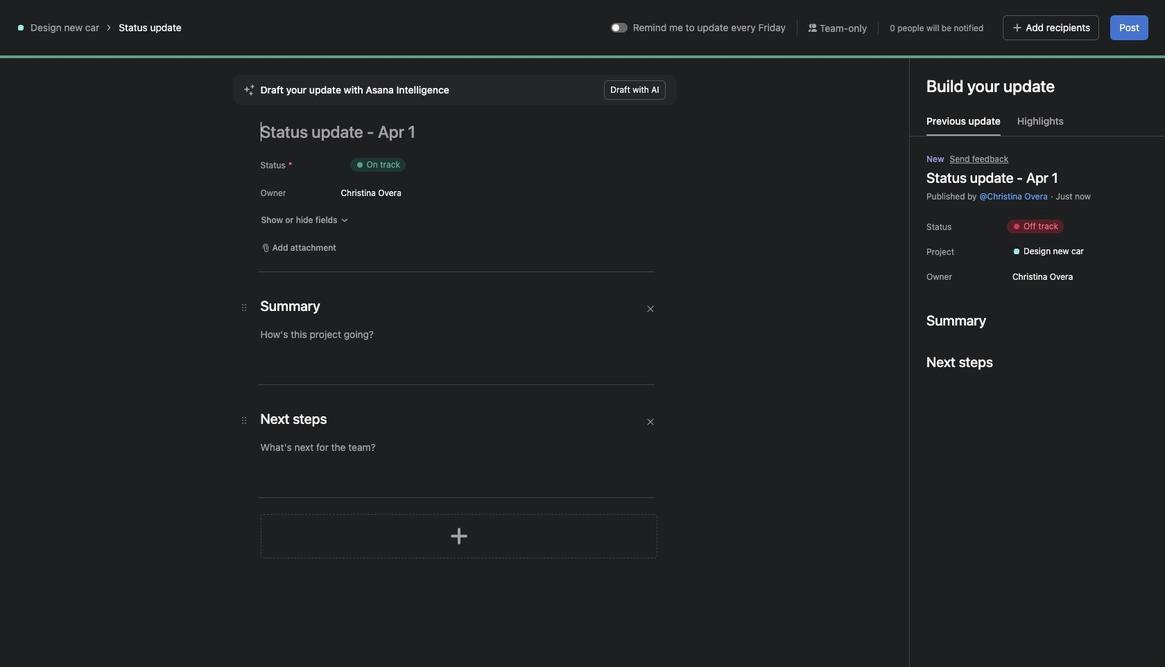 Task type: describe. For each thing, give the bounding box(es) containing it.
Title of update text field
[[260, 117, 677, 147]]

profit cell
[[166, 318, 610, 344]]

3 cell from the top
[[693, 318, 776, 344]]

cell for 'meetings' cell at the top of the page
[[693, 293, 776, 319]]

manage project members image
[[937, 121, 954, 138]]

brainstorm cell
[[166, 268, 610, 294]]

dismiss image
[[1133, 59, 1145, 70]]



Task type: vqa. For each thing, say whether or not it's contained in the screenshot.
Thursday, November 2 Good morning, John at the top
no



Task type: locate. For each thing, give the bounding box(es) containing it.
1 remove section image from the top
[[646, 305, 654, 314]]

Section title text field
[[260, 297, 320, 316], [260, 410, 327, 429]]

add report section image
[[448, 526, 470, 548]]

meetings cell
[[166, 293, 610, 319]]

None radio
[[685, 51, 710, 76], [709, 51, 733, 76], [756, 51, 780, 76], [780, 51, 804, 76], [685, 51, 710, 76], [709, 51, 733, 76], [756, 51, 780, 76], [780, 51, 804, 76]]

2 section title text field from the top
[[260, 410, 327, 429]]

header to do tree grid
[[166, 268, 1165, 369]]

0 vertical spatial section title text field
[[260, 297, 320, 316]]

1 cell from the top
[[693, 268, 776, 294]]

None radio
[[568, 51, 592, 76], [591, 51, 615, 76], [615, 51, 639, 76], [638, 51, 662, 76], [662, 51, 686, 76], [732, 51, 757, 76], [803, 51, 827, 76], [568, 51, 592, 76], [591, 51, 615, 76], [615, 51, 639, 76], [638, 51, 662, 76], [662, 51, 686, 76], [732, 51, 757, 76], [803, 51, 827, 76]]

1 section title text field from the top
[[260, 297, 320, 316]]

add to starred image
[[349, 116, 360, 127]]

2 cell from the top
[[693, 293, 776, 319]]

1 vertical spatial section title text field
[[260, 410, 327, 429]]

Task name text field
[[219, 274, 274, 288]]

tab list
[[910, 114, 1165, 137]]

1 vertical spatial remove section image
[[646, 418, 654, 427]]

hide sidebar image
[[18, 11, 29, 22]]

list box
[[419, 6, 752, 28]]

Task name text field
[[219, 299, 267, 313]]

cell for brainstorm "cell"
[[693, 268, 776, 294]]

remove section image for 2nd section title "text box" from the bottom of the page
[[646, 305, 654, 314]]

remove section image
[[646, 305, 654, 314], [646, 418, 654, 427]]

remove section image for 1st section title "text box" from the bottom of the page
[[646, 418, 654, 427]]

row
[[166, 204, 1165, 230], [183, 229, 1149, 230], [166, 268, 1165, 294], [166, 293, 1165, 319], [166, 318, 1165, 344], [166, 343, 1165, 369]]

2 remove section image from the top
[[646, 418, 654, 427]]

0 vertical spatial remove section image
[[646, 305, 654, 314]]

option group
[[568, 51, 827, 76]]

cell
[[693, 268, 776, 294], [693, 293, 776, 319], [693, 318, 776, 344]]

switch
[[611, 23, 628, 33]]



